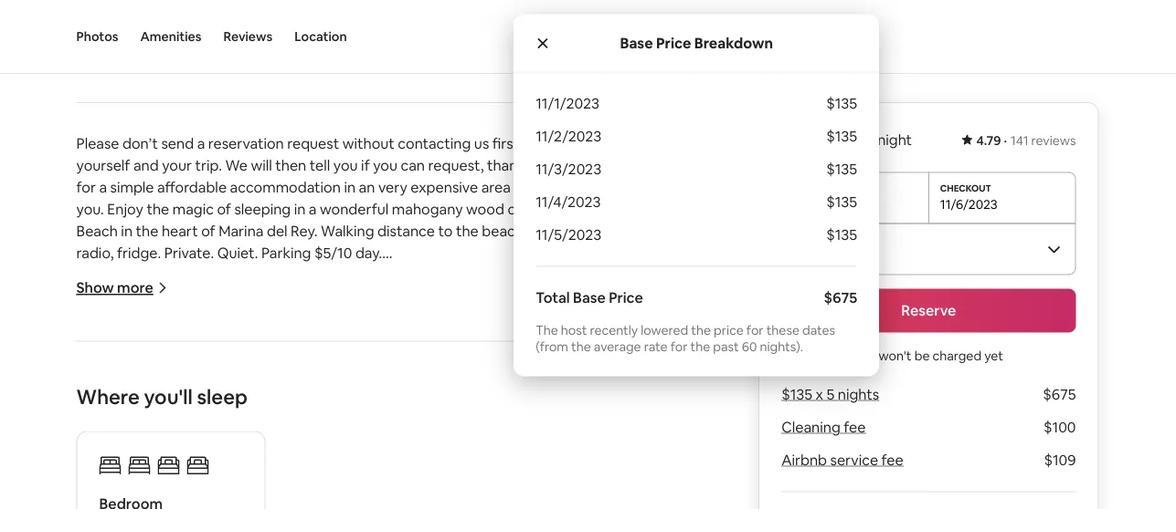 Task type: describe. For each thing, give the bounding box(es) containing it.
cleaning fee button
[[782, 419, 866, 437]]

1 vertical spatial like
[[76, 441, 99, 460]]

in down enjoy
[[121, 222, 133, 240]]

will inside "please don't send a reservation request without contacting us first and tell us about yourself and your trip. we will then tell you if you can request, thank you. if you are looking for a simple affordable accommodation in an very expensive area this may be perfect for you. enjoy the magic of sleeping in a wonderful mahogany wood classic boat by venice beach in the heart of marina del rey. walking distance to the beach. satellite tv with dvd, radio, fridge. private. quiet. parking $5/10 day."
[[251, 156, 272, 175]]

cozy
[[295, 353, 330, 372]]

of right magic
[[217, 200, 231, 218]]

night inside this is a wonderful private space at an affordable price to be centrally located near all major attractions like venice beach, santa monica, marina del rey and malibu. boat is equipped with basic equipment. cozy and romantic. you have access to separate bathrooms with hot showers just across the slip. please note that the on board toilette cannot be used. parking is public and it's $10/day. sleep under the stars and enjoy the pleasure of spending a night sleeping on the ocean. the gentle waves will help you sleep like a baby. the boat is 34 feet and it's a sailboat. perfect for a single person or a young couple. good for a couple with a kid. do not try to book if your party is more than 2! also do not book for one and show up with a guest. the price is clearly different for one or two people. if you have high expectations please look somewhere else. this is not a ho
[[231, 419, 265, 438]]

a down pleasure
[[102, 441, 110, 460]]

5
[[827, 386, 835, 404]]

magic
[[172, 200, 214, 218]]

good
[[129, 463, 167, 482]]

wonderful inside "please don't send a reservation request without contacting us first and tell us about yourself and your trip. we will then tell you if you can request, thank you. if you are looking for a simple affordable accommodation in an very expensive area this may be perfect for you. enjoy the magic of sleeping in a wonderful mahogany wood classic boat by venice beach in the heart of marina del rey. walking distance to the beach. satellite tv with dvd, radio, fridge. private. quiet. parking $5/10 day."
[[320, 200, 389, 218]]

young
[[609, 441, 651, 460]]

0 horizontal spatial book
[[124, 485, 158, 504]]

for down gentle
[[454, 441, 474, 460]]

for down looking
[[648, 178, 668, 196]]

mahogany
[[392, 200, 463, 218]]

people.
[[76, 507, 127, 510]]

looking
[[624, 156, 673, 175]]

2 one from the left
[[600, 485, 626, 504]]

help
[[567, 419, 596, 438]]

$135 for 11/3/2023
[[826, 160, 857, 179]]

1 horizontal spatial check-
[[320, 56, 360, 72]]

your inside "please don't send a reservation request without contacting us first and tell us about yourself and your trip. we will then tell you if you can request, thank you. if you are looking for a simple affordable accommodation in an very expensive area this may be perfect for you. enjoy the magic of sleeping in a wonderful mahogany wood classic boat by venice beach in the heart of marina del rey. walking distance to the beach. satellite tv with dvd, radio, fridge. private. quiet. parking $5/10 day."
[[162, 156, 192, 175]]

1 vertical spatial this
[[523, 507, 550, 510]]

simple
[[110, 178, 154, 196]]

waves
[[498, 419, 540, 438]]

is down showers
[[240, 397, 250, 416]]

also
[[635, 463, 664, 482]]

of inside great check-in experience 100% of recent guests gave the check-in process a 5-star rating.
[[168, 56, 180, 72]]

sleeping inside "please don't send a reservation request without contacting us first and tell us about yourself and your trip. we will then tell you if you can request, thank you. if you are looking for a simple affordable accommodation in an very expensive area this may be perfect for you. enjoy the magic of sleeping in a wonderful mahogany wood classic boat by venice beach in the heart of marina del rey. walking distance to the beach. satellite tv with dvd, radio, fridge. private. quiet. parking $5/10 day."
[[234, 200, 291, 218]]

and right first
[[522, 134, 548, 153]]

photos button
[[76, 0, 118, 73]]

a down yourself
[[99, 178, 107, 196]]

a up rey.
[[309, 200, 317, 218]]

a left couple
[[193, 463, 201, 482]]

and left it's
[[280, 441, 306, 460]]

$135 for 11/1/2023
[[826, 94, 857, 113]]

to inside "please don't send a reservation request without contacting us first and tell us about yourself and your trip. we will then tell you if you can request, thank you. if you are looking for a simple affordable accommodation in an very expensive area this may be perfect for you. enjoy the magic of sleeping in a wonderful mahogany wood classic boat by venice beach in the heart of marina del rey. walking distance to the beach. satellite tv with dvd, radio, fridge. private. quiet. parking $5/10 day."
[[438, 222, 453, 240]]

total base price
[[536, 289, 643, 308]]

we
[[225, 156, 248, 175]]

and down board
[[551, 397, 577, 416]]

party
[[495, 463, 531, 482]]

2 vertical spatial not
[[566, 507, 589, 510]]

$100
[[1044, 419, 1076, 437]]

0 horizontal spatial this
[[76, 309, 104, 328]]

a left the kid.
[[285, 463, 293, 482]]

than
[[586, 463, 617, 482]]

perfect
[[401, 441, 451, 460]]

cannot
[[76, 397, 124, 416]]

1 vertical spatial tell
[[310, 156, 330, 175]]

in left very
[[344, 178, 356, 196]]

0 horizontal spatial more
[[117, 279, 153, 297]]

60
[[742, 339, 757, 355]]

up
[[280, 485, 297, 504]]

pleasure
[[76, 419, 133, 438]]

you inside this is a wonderful private space at an affordable price to be centrally located near all major attractions like venice beach, santa monica, marina del rey and malibu. boat is equipped with basic equipment. cozy and romantic. you have access to separate bathrooms with hot showers just across the slip. please note that the on board toilette cannot be used. parking is public and it's $10/day. sleep under the stars and enjoy the pleasure of spending a night sleeping on the ocean. the gentle waves will help you sleep like a baby. the boat is 34 feet and it's a sailboat. perfect for a single person or a young couple. good for a couple with a kid. do not try to book if your party is more than 2! also do not book for one and show up with a guest. the price is clearly different for one or two people. if you have high expectations please look somewhere else. this is not a ho
[[428, 353, 453, 372]]

look
[[375, 507, 404, 510]]

a up than
[[598, 441, 606, 460]]

11/1/2023 for 11/6/2023
[[793, 196, 848, 212]]

centrally
[[482, 309, 539, 328]]

reviews
[[223, 28, 273, 45]]

separate
[[558, 353, 617, 372]]

total
[[536, 289, 570, 308]]

this
[[514, 178, 538, 196]]

for down the "good"
[[161, 485, 181, 504]]

price inside the host recently lowered the price for these dates (from the average rate for the past 60 nights).
[[714, 322, 744, 339]]

beach
[[76, 222, 118, 240]]

a down show more button
[[120, 309, 128, 328]]

for down yourself
[[76, 178, 96, 196]]

for right the "good"
[[170, 463, 190, 482]]

night inside $135 night
[[878, 131, 912, 149]]

single
[[488, 441, 527, 460]]

price up the monica,
[[406, 309, 440, 328]]

reserve button
[[782, 289, 1076, 333]]

be left used. on the left
[[127, 397, 144, 416]]

walking
[[321, 222, 374, 240]]

boat inside this is a wonderful private space at an affordable price to be centrally located near all major attractions like venice beach, santa monica, marina del rey and malibu. boat is equipped with basic equipment. cozy and romantic. you have access to separate bathrooms with hot showers just across the slip. please note that the on board toilette cannot be used. parking is public and it's $10/day. sleep under the stars and enjoy the pleasure of spending a night sleeping on the ocean. the gentle waves will help you sleep like a baby. the boat is 34 feet and it's a sailboat. perfect for a single person or a young couple. good for a couple with a kid. do not try to book if your party is more than 2! also do not book for one and show up with a guest. the price is clearly different for one or two people. if you have high expectations please look somewhere else. this is not a ho
[[181, 441, 213, 460]]

0 horizontal spatial on
[[328, 419, 345, 438]]

sleeping inside this is a wonderful private space at an affordable price to be centrally located near all major attractions like venice beach, santa monica, marina del rey and malibu. boat is equipped with basic equipment. cozy and romantic. you have access to separate bathrooms with hot showers just across the slip. please note that the on board toilette cannot be used. parking is public and it's $10/day. sleep under the stars and enjoy the pleasure of spending a night sleeping on the ocean. the gentle waves will help you sleep like a baby. the boat is 34 feet and it's a sailboat. perfect for a single person or a young couple. good for a couple with a kid. do not try to book if your party is more than 2! also do not book for one and show up with a guest. the price is clearly different for one or two people. if you have high expectations please look somewhere else. this is not a ho
[[269, 419, 325, 438]]

1 horizontal spatial base
[[620, 33, 653, 52]]

base price breakdown
[[620, 33, 773, 52]]

a right it's
[[331, 441, 339, 460]]

0 vertical spatial check-
[[177, 32, 224, 51]]

is up major
[[107, 309, 117, 328]]

boat inside "please don't send a reservation request without contacting us first and tell us about yourself and your trip. we will then tell you if you can request, thank you. if you are looking for a simple affordable accommodation in an very expensive area this may be perfect for you. enjoy the magic of sleeping in a wonderful mahogany wood classic boat by venice beach in the heart of marina del rey. walking distance to the beach. satellite tv with dvd, radio, fridge. private. quiet. parking $5/10 day."
[[555, 200, 586, 218]]

please inside this is a wonderful private space at an affordable price to be centrally located near all major attractions like venice beach, santa monica, marina del rey and malibu. boat is equipped with basic equipment. cozy and romantic. you have access to separate bathrooms with hot showers just across the slip. please note that the on board toilette cannot be used. parking is public and it's $10/day. sleep under the stars and enjoy the pleasure of spending a night sleeping on the ocean. the gentle waves will help you sleep like a baby. the boat is 34 feet and it's a sailboat. perfect for a single person or a young couple. good for a couple with a kid. do not try to book if your party is more than 2! also do not book for one and show up with a guest. the price is clearly different for one or two people. if you have high expectations please look somewhere else. this is not a ho
[[400, 375, 443, 394]]

is left 34
[[216, 441, 226, 460]]

past
[[713, 339, 739, 355]]

with down attractions
[[144, 353, 174, 372]]

somewhere
[[407, 507, 486, 510]]

romantic.
[[361, 353, 425, 372]]

4.79 · 141 reviews
[[976, 133, 1076, 149]]

1 horizontal spatial not
[[346, 463, 369, 482]]

parking inside "please don't send a reservation request without contacting us first and tell us about yourself and your trip. we will then tell you if you can request, thank you. if you are looking for a simple affordable accommodation in an very expensive area this may be perfect for you. enjoy the magic of sleeping in a wonderful mahogany wood classic boat by venice beach in the heart of marina del rey. walking distance to the beach. satellite tv with dvd, radio, fridge. private. quiet. parking $5/10 day."
[[261, 244, 311, 262]]

in left process
[[360, 56, 370, 72]]

reviews button
[[223, 0, 273, 73]]

for down than
[[577, 485, 597, 504]]

if inside "please don't send a reservation request without contacting us first and tell us about yourself and your trip. we will then tell you if you can request, thank you. if you are looking for a simple affordable accommodation in an very expensive area this may be perfect for you. enjoy the magic of sleeping in a wonderful mahogany wood classic boat by venice beach in the heart of marina del rey. walking distance to the beach. satellite tv with dvd, radio, fridge. private. quiet. parking $5/10 day."
[[361, 156, 370, 175]]

be left centrally
[[461, 309, 478, 328]]

baby.
[[113, 441, 149, 460]]

won't
[[879, 348, 912, 364]]

you down without
[[333, 156, 358, 175]]

reviews
[[1031, 133, 1076, 149]]

please inside "please don't send a reservation request without contacting us first and tell us about yourself and your trip. we will then tell you if you can request, thank you. if you are looking for a simple affordable accommodation in an very expensive area this may be perfect for you. enjoy the magic of sleeping in a wonderful mahogany wood classic boat by venice beach in the heart of marina del rey. walking distance to the beach. satellite tv with dvd, radio, fridge. private. quiet. parking $5/10 day."
[[76, 134, 119, 153]]

a up 'please'
[[333, 485, 341, 504]]

you'll
[[144, 385, 193, 411]]

experience
[[239, 32, 316, 51]]

to down malibu.
[[540, 353, 555, 372]]

recently
[[590, 322, 638, 339]]

1 horizontal spatial you
[[854, 348, 876, 364]]

if inside this is a wonderful private space at an affordable price to be centrally located near all major attractions like venice beach, santa monica, marina del rey and malibu. boat is equipped with basic equipment. cozy and romantic. you have access to separate bathrooms with hot showers just across the slip. please note that the on board toilette cannot be used. parking is public and it's $10/day. sleep under the stars and enjoy the pleasure of spending a night sleeping on the ocean. the gentle waves will help you sleep like a baby. the boat is 34 feet and it's a sailboat. perfect for a single person or a young couple. good for a couple with a kid. do not try to book if your party is more than 2! also do not book for one and show up with a guest. the price is clearly different for one or two people. if you have high expectations please look somewhere else. this is not a ho
[[130, 507, 139, 510]]

marina inside this is a wonderful private space at an affordable price to be centrally located near all major attractions like venice beach, santa monica, marina del rey and malibu. boat is equipped with basic equipment. cozy and romantic. you have access to separate bathrooms with hot showers just across the slip. please note that the on board toilette cannot be used. parking is public and it's $10/day. sleep under the stars and enjoy the pleasure of spending a night sleeping on the ocean. the gentle waves will help you sleep like a baby. the boat is 34 feet and it's a sailboat. perfect for a single person or a young couple. good for a couple with a kid. do not try to book if your party is more than 2! also do not book for one and show up with a guest. the price is clearly different for one or two people. if you have high expectations please look somewhere else. this is not a ho
[[414, 331, 459, 350]]

affordable inside this is a wonderful private space at an affordable price to be centrally located near all major attractions like venice beach, santa monica, marina del rey and malibu. boat is equipped with basic equipment. cozy and romantic. you have access to separate bathrooms with hot showers just across the slip. please note that the on board toilette cannot be used. parking is public and it's $10/day. sleep under the stars and enjoy the pleasure of spending a night sleeping on the ocean. the gentle waves will help you sleep like a baby. the boat is 34 feet and it's a sailboat. perfect for a single person or a young couple. good for a couple with a kid. do not try to book if your party is more than 2! also do not book for one and show up with a guest. the price is clearly different for one or two people. if you have high expectations please look somewhere else. this is not a ho
[[333, 309, 402, 328]]

will inside this is a wonderful private space at an affordable price to be centrally located near all major attractions like venice beach, santa monica, marina del rey and malibu. boat is equipped with basic equipment. cozy and romantic. you have access to separate bathrooms with hot showers just across the slip. please note that the on board toilette cannot be used. parking is public and it's $10/day. sleep under the stars and enjoy the pleasure of spending a night sleeping on the ocean. the gentle waves will help you sleep like a baby. the boat is 34 feet and it's a sailboat. perfect for a single person or a young couple. good for a couple with a kid. do not try to book if your party is more than 2! also do not book for one and show up with a guest. the price is clearly different for one or two people. if you have high expectations please look somewhere else. this is not a ho
[[543, 419, 564, 438]]

else.
[[489, 507, 519, 510]]

of down magic
[[201, 222, 215, 240]]

photos
[[76, 28, 118, 45]]

you left are
[[572, 156, 596, 175]]

if inside this is a wonderful private space at an affordable price to be centrally located near all major attractions like venice beach, santa monica, marina del rey and malibu. boat is equipped with basic equipment. cozy and romantic. you have access to separate bathrooms with hot showers just across the slip. please note that the on board toilette cannot be used. parking is public and it's $10/day. sleep under the stars and enjoy the pleasure of spending a night sleeping on the ocean. the gentle waves will help you sleep like a baby. the boat is 34 feet and it's a sailboat. perfect for a single person or a young couple. good for a couple with a kid. do not try to book if your party is more than 2! also do not book for one and show up with a guest. the price is clearly different for one or two people. if you have high expectations please look somewhere else. this is not a ho
[[450, 463, 459, 482]]

amenities
[[140, 28, 202, 45]]

gentle
[[452, 419, 495, 438]]

more inside this is a wonderful private space at an affordable price to be centrally located near all major attractions like venice beach, santa monica, marina del rey and malibu. boat is equipped with basic equipment. cozy and romantic. you have access to separate bathrooms with hot showers just across the slip. please note that the on board toilette cannot be used. parking is public and it's $10/day. sleep under the stars and enjoy the pleasure of spending a night sleeping on the ocean. the gentle waves will help you sleep like a baby. the boat is 34 feet and it's a sailboat. perfect for a single person or a young couple. good for a couple with a kid. do not try to book if your party is more than 2! also do not book for one and show up with a guest. the price is clearly different for one or two people. if you have high expectations please look somewhere else. this is not a ho
[[548, 463, 583, 482]]

0 vertical spatial sleep
[[197, 385, 248, 411]]

is up different
[[535, 463, 545, 482]]

you down enjoy
[[600, 419, 624, 438]]

is down all
[[627, 331, 637, 350]]

where you'll sleep
[[76, 385, 248, 411]]

equipment.
[[215, 353, 292, 372]]

you up very
[[373, 156, 398, 175]]

request
[[287, 134, 339, 153]]

great
[[135, 32, 174, 51]]

you won't be charged yet
[[854, 348, 1004, 364]]

two
[[646, 485, 672, 504]]

dates
[[802, 322, 835, 339]]

fridge.
[[117, 244, 161, 262]]

the up look on the left bottom of the page
[[389, 485, 415, 504]]

$135 x 5 nights
[[782, 386, 879, 404]]

high
[[205, 507, 234, 510]]

affordable inside "please don't send a reservation request without contacting us first and tell us about yourself and your trip. we will then tell you if you can request, thank you. if you are looking for a simple affordable accommodation in an very expensive area this may be perfect for you. enjoy the magic of sleeping in a wonderful mahogany wood classic boat by venice beach in the heart of marina del rey. walking distance to the beach. satellite tv with dvd, radio, fridge. private. quiet. parking $5/10 day."
[[157, 178, 227, 196]]

venice inside this is a wonderful private space at an affordable price to be centrally located near all major attractions like venice beach, santa monica, marina del rey and malibu. boat is equipped with basic equipment. cozy and romantic. you have access to separate bathrooms with hot showers just across the slip. please note that the on board toilette cannot be used. parking is public and it's $10/day. sleep under the stars and enjoy the pleasure of spending a night sleeping on the ocean. the gentle waves will help you sleep like a baby. the boat is 34 feet and it's a sailboat. perfect for a single person or a young couple. good for a couple with a kid. do not try to book if your party is more than 2! also do not book for one and show up with a guest. the price is clearly different for one or two people. if you have high expectations please look somewhere else. this is not a ho
[[221, 331, 266, 350]]

1 horizontal spatial fee
[[882, 451, 904, 470]]

$135 for 11/2/2023
[[826, 127, 857, 146]]

and down across
[[297, 397, 322, 416]]

11/3/2023
[[536, 160, 602, 179]]

·
[[1004, 133, 1007, 149]]

couple.
[[76, 463, 125, 482]]

0 horizontal spatial fee
[[844, 419, 866, 437]]

the host recently lowered the price for these dates (from the average rate for the past 60 nights).
[[536, 322, 835, 355]]

in up guests
[[224, 32, 236, 51]]

nights
[[838, 386, 879, 404]]

with up used. on the left
[[153, 375, 183, 394]]

(from
[[536, 339, 568, 355]]

an inside this is a wonderful private space at an affordable price to be centrally located near all major attractions like venice beach, santa monica, marina del rey and malibu. boat is equipped with basic equipment. cozy and romantic. you have access to separate bathrooms with hot showers just across the slip. please note that the on board toilette cannot be used. parking is public and it's $10/day. sleep under the stars and enjoy the pleasure of spending a night sleeping on the ocean. the gentle waves will help you sleep like a baby. the boat is 34 feet and it's a sailboat. perfect for a single person or a young couple. good for a couple with a kid. do not try to book if your party is more than 2! also do not book for one and show up with a guest. the price is clearly different for one or two people. if you have high expectations please look somewhere else. this is not a ho
[[314, 309, 330, 328]]

show
[[241, 485, 277, 504]]

price up somewhere
[[418, 485, 452, 504]]

location button
[[295, 0, 347, 73]]

day.
[[355, 244, 382, 262]]

sleep
[[406, 397, 444, 416]]

11/2/2023
[[536, 127, 602, 146]]

expensive
[[411, 178, 478, 196]]

1 horizontal spatial like
[[195, 331, 217, 350]]

rey.
[[291, 222, 318, 240]]

141
[[1011, 133, 1029, 149]]

across
[[298, 375, 342, 394]]

$135 for 11/5/2023
[[826, 226, 857, 244]]

is up somewhere
[[455, 485, 465, 504]]

in up rey.
[[294, 200, 306, 218]]

$109
[[1044, 451, 1076, 470]]

please
[[328, 507, 372, 510]]



Task type: locate. For each thing, give the bounding box(es) containing it.
0 vertical spatial more
[[117, 279, 153, 297]]

the left host
[[536, 322, 558, 339]]

malibu.
[[542, 331, 589, 350]]

a down gentle
[[477, 441, 485, 460]]

monica,
[[359, 331, 410, 350]]

11/4/2023
[[536, 193, 601, 212]]

0 vertical spatial will
[[251, 156, 272, 175]]

0 vertical spatial sleeping
[[234, 200, 291, 218]]

not
[[346, 463, 369, 482], [97, 485, 120, 504], [566, 507, 589, 510]]

1 horizontal spatial sleep
[[627, 419, 663, 438]]

for right rate
[[671, 339, 688, 355]]

trip.
[[195, 156, 222, 175]]

11/1/2023 down $135 night
[[793, 196, 848, 212]]

a
[[422, 56, 429, 72], [197, 134, 205, 153], [99, 178, 107, 196], [309, 200, 317, 218], [120, 309, 128, 328], [220, 419, 227, 438], [102, 441, 110, 460], [331, 441, 339, 460], [477, 441, 485, 460], [598, 441, 606, 460], [193, 463, 201, 482], [285, 463, 293, 482], [333, 485, 341, 504], [593, 507, 600, 510]]

and up the access
[[513, 331, 539, 350]]

boat down 'spending' at bottom
[[181, 441, 213, 460]]

of up baby. on the left
[[137, 419, 151, 438]]

attractions
[[118, 331, 192, 350]]

be inside "please don't send a reservation request without contacting us first and tell us about yourself and your trip. we will then tell you if you can request, thank you. if you are looking for a simple affordable accommodation in an very expensive area this may be perfect for you. enjoy the magic of sleeping in a wonderful mahogany wood classic boat by venice beach in the heart of marina del rey. walking distance to the beach. satellite tv with dvd, radio, fridge. private. quiet. parking $5/10 day."
[[573, 178, 591, 196]]

for left these
[[747, 322, 764, 339]]

the inside great check-in experience 100% of recent guests gave the check-in process a 5-star rating.
[[298, 56, 318, 72]]

amenities button
[[140, 0, 202, 73]]

is
[[107, 309, 117, 328], [627, 331, 637, 350], [240, 397, 250, 416], [216, 441, 226, 460], [535, 463, 545, 482], [455, 485, 465, 504], [553, 507, 563, 510]]

2 us from the left
[[575, 134, 590, 153]]

of
[[168, 56, 180, 72], [217, 200, 231, 218], [201, 222, 215, 240], [137, 419, 151, 438]]

clearly
[[468, 485, 512, 504]]

your up clearly at the bottom left of the page
[[462, 463, 492, 482]]

contacting
[[398, 134, 471, 153]]

0 horizontal spatial tell
[[310, 156, 330, 175]]

1 vertical spatial check-
[[320, 56, 360, 72]]

1 vertical spatial on
[[328, 419, 345, 438]]

that
[[480, 375, 508, 394]]

nights).
[[760, 339, 803, 355]]

parking inside this is a wonderful private space at an affordable price to be centrally located near all major attractions like venice beach, santa monica, marina del rey and malibu. boat is equipped with basic equipment. cozy and romantic. you have access to separate bathrooms with hot showers just across the slip. please note that the on board toilette cannot be used. parking is public and it's $10/day. sleep under the stars and enjoy the pleasure of spending a night sleeping on the ocean. the gentle waves will help you sleep like a baby. the boat is 34 feet and it's a sailboat. perfect for a single person or a young couple. good for a couple with a kid. do not try to book if your party is more than 2! also do not book for one and show up with a guest. the price is clearly different for one or two people. if you have high expectations please look somewhere else. this is not a ho
[[187, 397, 236, 416]]

0 horizontal spatial like
[[76, 441, 99, 460]]

1 vertical spatial price
[[609, 289, 643, 308]]

0 vertical spatial book
[[412, 463, 447, 482]]

0 vertical spatial or
[[581, 441, 595, 460]]

0 horizontal spatial you
[[428, 353, 453, 372]]

0 vertical spatial base
[[620, 33, 653, 52]]

wonderful up walking
[[320, 200, 389, 218]]

wonderful
[[320, 200, 389, 218], [131, 309, 200, 328]]

0 horizontal spatial night
[[231, 419, 265, 438]]

do
[[76, 485, 94, 504]]

you
[[854, 348, 876, 364], [428, 353, 453, 372]]

is down different
[[553, 507, 563, 510]]

0 horizontal spatial an
[[314, 309, 330, 328]]

you. up beach
[[76, 200, 104, 218]]

request,
[[428, 156, 484, 175]]

of inside this is a wonderful private space at an affordable price to be centrally located near all major attractions like venice beach, santa monica, marina del rey and malibu. boat is equipped with basic equipment. cozy and romantic. you have access to separate bathrooms with hot showers just across the slip. please note that the on board toilette cannot be used. parking is public and it's $10/day. sleep under the stars and enjoy the pleasure of spending a night sleeping on the ocean. the gentle waves will help you sleep like a baby. the boat is 34 feet and it's a sailboat. perfect for a single person or a young couple. good for a couple with a kid. do not try to book if your party is more than 2! also do not book for one and show up with a guest. the price is clearly different for one or two people. if you have high expectations please look somewhere else. this is not a ho
[[137, 419, 151, 438]]

1 vertical spatial fee
[[882, 451, 904, 470]]

you up the note
[[428, 353, 453, 372]]

venice down perfect
[[609, 200, 654, 218]]

with inside "please don't send a reservation request without contacting us first and tell us about yourself and your trip. we will then tell you if you can request, thank you. if you are looking for a simple affordable accommodation in an very expensive area this may be perfect for you. enjoy the magic of sleeping in a wonderful mahogany wood classic boat by venice beach in the heart of marina del rey. walking distance to the beach. satellite tv with dvd, radio, fridge. private. quiet. parking $5/10 day."
[[610, 222, 639, 240]]

0 vertical spatial on
[[537, 375, 554, 394]]

more
[[117, 279, 153, 297], [548, 463, 583, 482]]

base price breakdown dialog
[[514, 14, 879, 377]]

0 horizontal spatial del
[[267, 222, 288, 240]]

1 horizontal spatial book
[[412, 463, 447, 482]]

on down it's on the left bottom of the page
[[328, 419, 345, 438]]

be right won't
[[915, 348, 930, 364]]

0 vertical spatial marina
[[219, 222, 264, 240]]

11/1/2023 for $135
[[536, 94, 600, 113]]

stars
[[515, 397, 548, 416]]

0 horizontal spatial check-
[[177, 32, 224, 51]]

0 vertical spatial tell
[[551, 134, 572, 153]]

to left centrally
[[443, 309, 458, 328]]

you.
[[529, 156, 556, 175], [76, 200, 104, 218]]

0 horizontal spatial your
[[162, 156, 192, 175]]

$675 inside base price breakdown dialog
[[824, 289, 857, 308]]

with
[[610, 222, 639, 240], [144, 353, 174, 372], [153, 375, 183, 394], [253, 463, 282, 482], [300, 485, 330, 504]]

0 vertical spatial like
[[195, 331, 217, 350]]

marina up romantic.
[[414, 331, 459, 350]]

0 horizontal spatial not
[[97, 485, 120, 504]]

like up couple.
[[76, 441, 99, 460]]

1 horizontal spatial venice
[[609, 200, 654, 218]]

a inside great check-in experience 100% of recent guests gave the check-in process a 5-star rating.
[[422, 56, 429, 72]]

to down the mahogany
[[438, 222, 453, 240]]

0 horizontal spatial wonderful
[[131, 309, 200, 328]]

under
[[447, 397, 486, 416]]

1 vertical spatial book
[[124, 485, 158, 504]]

these
[[766, 322, 800, 339]]

1 vertical spatial or
[[629, 485, 643, 504]]

different
[[515, 485, 574, 504]]

located
[[542, 309, 593, 328]]

del inside this is a wonderful private space at an affordable price to be centrally located near all major attractions like venice beach, santa monica, marina del rey and malibu. boat is equipped with basic equipment. cozy and romantic. you have access to separate bathrooms with hot showers just across the slip. please note that the on board toilette cannot be used. parking is public and it's $10/day. sleep under the stars and enjoy the pleasure of spending a night sleeping on the ocean. the gentle waves will help you sleep like a baby. the boat is 34 feet and it's a sailboat. perfect for a single person or a young couple. good for a couple with a kid. do not try to book if your party is more than 2! also do not book for one and show up with a guest. the price is clearly different for one or two people. if you have high expectations please look somewhere else. this is not a ho
[[462, 331, 483, 350]]

it's
[[309, 441, 327, 460]]

0 horizontal spatial you.
[[76, 200, 104, 218]]

dvd,
[[642, 222, 671, 240]]

1 horizontal spatial please
[[400, 375, 443, 394]]

0 vertical spatial this
[[76, 309, 104, 328]]

quiet.
[[217, 244, 258, 262]]

to
[[438, 222, 453, 240], [443, 309, 458, 328], [540, 353, 555, 372], [394, 463, 409, 482]]

have
[[456, 353, 488, 372], [170, 507, 202, 510]]

1 us from the left
[[474, 134, 489, 153]]

cleaning fee
[[782, 419, 866, 437]]

beach,
[[269, 331, 314, 350]]

not up guest.
[[346, 463, 369, 482]]

a right 'spending' at bottom
[[220, 419, 227, 438]]

then
[[275, 156, 306, 175]]

wonderful inside this is a wonderful private space at an affordable price to be centrally located near all major attractions like venice beach, santa monica, marina del rey and malibu. boat is equipped with basic equipment. cozy and romantic. you have access to separate bathrooms with hot showers just across the slip. please note that the on board toilette cannot be used. parking is public and it's $10/day. sleep under the stars and enjoy the pleasure of spending a night sleeping on the ocean. the gentle waves will help you sleep like a baby. the boat is 34 feet and it's a sailboat. perfect for a single person or a young couple. good for a couple with a kid. do not try to book if your party is more than 2! also do not book for one and show up with a guest. the price is clearly different for one or two people. if you have high expectations please look somewhere else. this is not a ho
[[131, 309, 200, 328]]

rey
[[486, 331, 510, 350]]

and up high in the bottom left of the page
[[213, 485, 238, 504]]

you left won't
[[854, 348, 876, 364]]

0 vertical spatial parking
[[261, 244, 311, 262]]

11/1/2023 inside base price breakdown dialog
[[536, 94, 600, 113]]

to right try
[[394, 463, 409, 482]]

0 vertical spatial please
[[76, 134, 119, 153]]

x
[[816, 386, 823, 404]]

this down different
[[523, 507, 550, 510]]

if up "may"
[[560, 156, 569, 175]]

$675 up dates
[[824, 289, 857, 308]]

please don't send a reservation request without contacting us first and tell us about yourself and your trip. we will then tell you if you can request, thank you. if you are looking for a simple affordable accommodation in an very expensive area this may be perfect for you. enjoy the magic of sleeping in a wonderful mahogany wood classic boat by venice beach in the heart of marina del rey. walking distance to the beach. satellite tv with dvd, radio, fridge. private. quiet. parking $5/10 day.
[[76, 134, 677, 262]]

2!
[[620, 463, 632, 482]]

0 horizontal spatial have
[[170, 507, 202, 510]]

affordable up the monica,
[[333, 309, 402, 328]]

of right 100%
[[168, 56, 180, 72]]

0 vertical spatial boat
[[555, 200, 586, 218]]

parking down hot
[[187, 397, 236, 416]]

1 vertical spatial marina
[[414, 331, 459, 350]]

more down person
[[548, 463, 583, 482]]

the inside the host recently lowered the price for these dates (from the average rate for the past 60 nights).
[[536, 322, 558, 339]]

yet
[[984, 348, 1004, 364]]

recent
[[183, 56, 221, 72]]

0 horizontal spatial us
[[474, 134, 489, 153]]

if down perfect
[[450, 463, 459, 482]]

1 horizontal spatial tell
[[551, 134, 572, 153]]

beach.
[[482, 222, 527, 240]]

1 vertical spatial if
[[130, 507, 139, 510]]

1 horizontal spatial this
[[523, 507, 550, 510]]

your inside this is a wonderful private space at an affordable price to be centrally located near all major attractions like venice beach, santa monica, marina del rey and malibu. boat is equipped with basic equipment. cozy and romantic. you have access to separate bathrooms with hot showers just across the slip. please note that the on board toilette cannot be used. parking is public and it's $10/day. sleep under the stars and enjoy the pleasure of spending a night sleeping on the ocean. the gentle waves will help you sleep like a baby. the boat is 34 feet and it's a sailboat. perfect for a single person or a young couple. good for a couple with a kid. do not try to book if your party is more than 2! also do not book for one and show up with a guest. the price is clearly different for one or two people. if you have high expectations please look somewhere else. this is not a ho
[[462, 463, 492, 482]]

$135 for 11/4/2023
[[826, 193, 857, 212]]

please up sleep
[[400, 375, 443, 394]]

all
[[630, 309, 644, 328]]

couple
[[204, 463, 250, 482]]

an
[[359, 178, 375, 196], [314, 309, 330, 328]]

the up perfect
[[423, 419, 448, 438]]

100%
[[135, 56, 165, 72]]

or down the help
[[581, 441, 595, 460]]

with down feet
[[253, 463, 282, 482]]

0 horizontal spatial will
[[251, 156, 272, 175]]

will up person
[[543, 419, 564, 438]]

0 vertical spatial price
[[656, 33, 691, 52]]

0 vertical spatial you.
[[529, 156, 556, 175]]

1 horizontal spatial if
[[560, 156, 569, 175]]

wood
[[466, 200, 504, 218]]

tell up 11/3/2023
[[551, 134, 572, 153]]

very
[[378, 178, 407, 196]]

1 vertical spatial affordable
[[333, 309, 402, 328]]

1 vertical spatial 11/1/2023
[[793, 196, 848, 212]]

0 vertical spatial night
[[878, 131, 912, 149]]

fee
[[844, 419, 866, 437], [882, 451, 904, 470]]

1 vertical spatial del
[[462, 331, 483, 350]]

sleep down basic
[[197, 385, 248, 411]]

boat up satellite at the top of page
[[555, 200, 586, 218]]

tv
[[587, 222, 606, 240]]

0 horizontal spatial parking
[[187, 397, 236, 416]]

marina inside "please don't send a reservation request without contacting us first and tell us about yourself and your trip. we will then tell you if you can request, thank you. if you are looking for a simple affordable accommodation in an very expensive area this may be perfect for you. enjoy the magic of sleeping in a wonderful mahogany wood classic boat by venice beach in the heart of marina del rey. walking distance to the beach. satellite tv with dvd, radio, fridge. private. quiet. parking $5/10 day."
[[219, 222, 264, 240]]

1 vertical spatial please
[[400, 375, 443, 394]]

with right tv on the top of the page
[[610, 222, 639, 240]]

show more
[[76, 279, 153, 297]]

a up trip.
[[197, 134, 205, 153]]

1 vertical spatial wonderful
[[131, 309, 200, 328]]

0 horizontal spatial marina
[[219, 222, 264, 240]]

near
[[597, 309, 627, 328]]

an inside "please don't send a reservation request without contacting us first and tell us about yourself and your trip. we will then tell you if you can request, thank you. if you are looking for a simple affordable accommodation in an very expensive area this may be perfect for you. enjoy the magic of sleeping in a wonderful mahogany wood classic boat by venice beach in the heart of marina del rey. walking distance to the beach. satellite tv with dvd, radio, fridge. private. quiet. parking $5/10 day."
[[359, 178, 375, 196]]

on
[[537, 375, 554, 394], [328, 419, 345, 438]]

0 horizontal spatial base
[[573, 289, 606, 308]]

and down 'don't'
[[133, 156, 159, 175]]

access
[[491, 353, 537, 372]]

price left these
[[714, 322, 744, 339]]

check- up recent
[[177, 32, 224, 51]]

and down santa
[[333, 353, 358, 372]]

for
[[76, 178, 96, 196], [648, 178, 668, 196], [747, 322, 764, 339], [671, 339, 688, 355], [454, 441, 474, 460], [170, 463, 190, 482], [161, 485, 181, 504], [577, 485, 597, 504]]

more down fridge.
[[117, 279, 153, 297]]

like up basic
[[195, 331, 217, 350]]

venice inside "please don't send a reservation request without contacting us first and tell us about yourself and your trip. we will then tell you if you can request, thank you. if you are looking for a simple affordable accommodation in an very expensive area this may be perfect for you. enjoy the magic of sleeping in a wonderful mahogany wood classic boat by venice beach in the heart of marina del rey. walking distance to the beach. satellite tv with dvd, radio, fridge. private. quiet. parking $5/10 day."
[[609, 200, 654, 218]]

breakdown
[[694, 33, 773, 52]]

1 vertical spatial night
[[231, 419, 265, 438]]

parking down rey.
[[261, 244, 311, 262]]

feet
[[249, 441, 277, 460]]

0 vertical spatial an
[[359, 178, 375, 196]]

accommodation
[[230, 178, 341, 196]]

1 vertical spatial parking
[[187, 397, 236, 416]]

if
[[361, 156, 370, 175], [450, 463, 459, 482]]

can
[[401, 156, 425, 175]]

an right at at the left bottom
[[314, 309, 330, 328]]

1 vertical spatial more
[[548, 463, 583, 482]]

1 horizontal spatial affordable
[[333, 309, 402, 328]]

0 horizontal spatial boat
[[181, 441, 213, 460]]

1 horizontal spatial $675
[[1043, 386, 1076, 404]]

0 vertical spatial venice
[[609, 200, 654, 218]]

perfect
[[594, 178, 645, 196]]

1 horizontal spatial an
[[359, 178, 375, 196]]

0 horizontal spatial price
[[609, 289, 643, 308]]

$675 up $100
[[1043, 386, 1076, 404]]

5-
[[432, 56, 444, 72]]

the up the "good"
[[152, 441, 178, 460]]

0 vertical spatial affordable
[[157, 178, 227, 196]]

affordable up magic
[[157, 178, 227, 196]]

great check-in experience 100% of recent guests gave the check-in process a 5-star rating.
[[135, 32, 507, 72]]

marina up quiet.
[[219, 222, 264, 240]]

1 one from the left
[[184, 485, 210, 504]]

check- down location
[[320, 56, 360, 72]]

kid.
[[296, 463, 320, 482]]

0 horizontal spatial 11/1/2023
[[536, 94, 600, 113]]

us left first
[[474, 134, 489, 153]]

try
[[372, 463, 391, 482]]

del inside "please don't send a reservation request without contacting us first and tell us about yourself and your trip. we will then tell you if you can request, thank you. if you are looking for a simple affordable accommodation in an very expensive area this may be perfect for you. enjoy the magic of sleeping in a wonderful mahogany wood classic boat by venice beach in the heart of marina del rey. walking distance to the beach. satellite tv with dvd, radio, fridge. private. quiet. parking $5/10 day."
[[267, 222, 288, 240]]

1 vertical spatial not
[[97, 485, 120, 504]]

sleep inside this is a wonderful private space at an affordable price to be centrally located near all major attractions like venice beach, santa monica, marina del rey and malibu. boat is equipped with basic equipment. cozy and romantic. you have access to separate bathrooms with hot showers just across the slip. please note that the on board toilette cannot be used. parking is public and it's $10/day. sleep under the stars and enjoy the pleasure of spending a night sleeping on the ocean. the gentle waves will help you sleep like a baby. the boat is 34 feet and it's a sailboat. perfect for a single person or a young couple. good for a couple with a kid. do not try to book if your party is more than 2! also do not book for one and show up with a guest. the price is clearly different for one or two people. if you have high expectations please look somewhere else. this is not a ho
[[627, 419, 663, 438]]

area
[[481, 178, 511, 196]]

tell down request at the top left of page
[[310, 156, 330, 175]]

0 horizontal spatial or
[[581, 441, 595, 460]]

0 horizontal spatial one
[[184, 485, 210, 504]]

your down send
[[162, 156, 192, 175]]

11/1/2023 up 11/2/2023
[[536, 94, 600, 113]]

if inside "please don't send a reservation request without contacting us first and tell us about yourself and your trip. we will then tell you if you can request, thank you. if you are looking for a simple affordable accommodation in an very expensive area this may be perfect for you. enjoy the magic of sleeping in a wonderful mahogany wood classic boat by venice beach in the heart of marina del rey. walking distance to the beach. satellite tv with dvd, radio, fridge. private. quiet. parking $5/10 day."
[[560, 156, 569, 175]]

used.
[[147, 397, 183, 416]]

price up all
[[609, 289, 643, 308]]

1 horizontal spatial parking
[[261, 244, 311, 262]]

1 horizontal spatial your
[[462, 463, 492, 482]]

us up 11/3/2023
[[575, 134, 590, 153]]

airbnb
[[782, 451, 827, 470]]

a down than
[[593, 507, 600, 510]]

this
[[76, 309, 104, 328], [523, 507, 550, 510]]

lowered
[[641, 322, 688, 339]]

0 vertical spatial your
[[162, 156, 192, 175]]

board
[[558, 375, 598, 394]]

1 horizontal spatial you.
[[529, 156, 556, 175]]

do
[[323, 463, 343, 482]]

you down the "good"
[[142, 507, 167, 510]]

1 horizontal spatial more
[[548, 463, 583, 482]]

be right "may"
[[573, 178, 591, 196]]

0 vertical spatial if
[[361, 156, 370, 175]]

1 horizontal spatial boat
[[555, 200, 586, 218]]

venice up equipment.
[[221, 331, 266, 350]]

1 horizontal spatial or
[[629, 485, 643, 504]]

average
[[594, 339, 641, 355]]

price
[[656, 33, 691, 52], [609, 289, 643, 308]]

one up high in the bottom left of the page
[[184, 485, 210, 504]]

if down without
[[361, 156, 370, 175]]

it's
[[325, 397, 344, 416]]

11/5/2023
[[536, 226, 602, 244]]

basic
[[177, 353, 212, 372]]

$675
[[824, 289, 857, 308], [1043, 386, 1076, 404]]

an left very
[[359, 178, 375, 196]]

1 vertical spatial if
[[450, 463, 459, 482]]

1 vertical spatial sleeping
[[269, 419, 325, 438]]

1 horizontal spatial on
[[537, 375, 554, 394]]

1 vertical spatial venice
[[221, 331, 266, 350]]

1 vertical spatial have
[[170, 507, 202, 510]]

1 horizontal spatial have
[[456, 353, 488, 372]]

0 vertical spatial del
[[267, 222, 288, 240]]

with down the kid.
[[300, 485, 330, 504]]

location
[[295, 28, 347, 45]]

1 vertical spatial base
[[573, 289, 606, 308]]

bathrooms
[[76, 375, 150, 394]]

one down than
[[600, 485, 626, 504]]

not down different
[[566, 507, 589, 510]]

0 horizontal spatial please
[[76, 134, 119, 153]]

1 horizontal spatial one
[[600, 485, 626, 504]]

star
[[444, 56, 467, 72]]

0 vertical spatial have
[[456, 353, 488, 372]]

1 vertical spatial an
[[314, 309, 330, 328]]

1 vertical spatial boat
[[181, 441, 213, 460]]

please up yourself
[[76, 134, 119, 153]]

base
[[620, 33, 653, 52], [573, 289, 606, 308]]

1 horizontal spatial marina
[[414, 331, 459, 350]]

are
[[599, 156, 621, 175]]



Task type: vqa. For each thing, say whether or not it's contained in the screenshot.
"away" corresponding to Loubejac,
no



